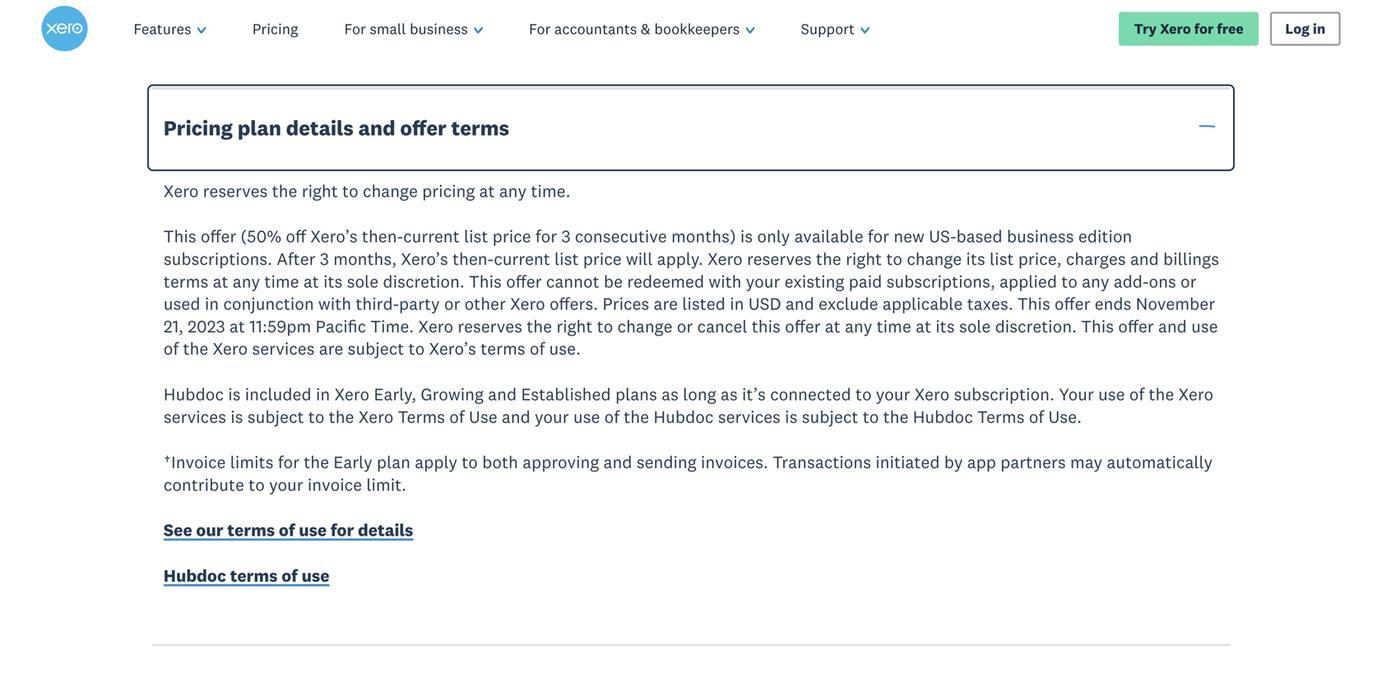 Task type: describe. For each thing, give the bounding box(es) containing it.
xero up the by
[[915, 383, 950, 405]]

off
[[286, 226, 306, 247]]

of down growing
[[449, 406, 465, 427]]

try
[[1134, 20, 1157, 37]]

for left free
[[1194, 20, 1214, 37]]

to down the prices
[[597, 315, 613, 337]]

plan inside †invoice limits for the early plan apply to both approving and sending invoices. transactions initiated by app partners may automatically contribute to your invoice limit.
[[377, 451, 411, 473]]

the up the automatically
[[1149, 383, 1174, 405]]

and up use
[[488, 383, 517, 405]]

1 horizontal spatial then-
[[453, 248, 494, 269]]

xero right 'other'
[[510, 293, 545, 314]]

any up "conjunction"
[[233, 271, 260, 292]]

†invoice limits for the early plan apply to both approving and sending invoices. transactions initiated by app partners may automatically contribute to your invoice limit.
[[164, 451, 1213, 495]]

0 horizontal spatial 3
[[320, 248, 329, 269]]

of right your
[[1130, 383, 1145, 405]]

hubdoc is included in xero early, growing and established plans as long as it's connected to your xero subscription. your use of the xero services is subject to the xero terms of use and your use of the hubdoc services is subject to the hubdoc terms of use.
[[164, 383, 1214, 427]]

features
[[134, 19, 191, 38]]

cannot
[[546, 271, 600, 292]]

consecutive
[[575, 226, 667, 247]]

0 vertical spatial 3
[[561, 226, 571, 247]]

transactions
[[773, 451, 871, 473]]

your
[[1059, 383, 1094, 405]]

of inside see our terms of use for details link
[[279, 519, 295, 541]]

hubdoc terms of use
[[164, 565, 330, 586]]

limit.
[[366, 474, 407, 495]]

2 horizontal spatial subject
[[802, 406, 859, 427]]

use right your
[[1098, 383, 1125, 405]]

pricing
[[422, 180, 475, 201]]

exclude
[[819, 293, 878, 314]]

for for for small business
[[344, 19, 366, 38]]

long
[[683, 383, 716, 405]]

for small business
[[344, 19, 468, 38]]

xero down months)
[[708, 248, 743, 269]]

the down "available" on the right top of page
[[816, 248, 842, 269]]

terms up used
[[164, 271, 208, 292]]

pricing link
[[229, 0, 321, 58]]

0 horizontal spatial list
[[464, 226, 488, 247]]

the down plans
[[624, 406, 649, 427]]

bookkeepers
[[654, 19, 740, 38]]

only
[[757, 226, 790, 247]]

1 horizontal spatial with
[[709, 271, 742, 292]]

&
[[641, 19, 651, 38]]

time.
[[531, 180, 571, 201]]

in right log
[[1313, 20, 1326, 37]]

hubdoc up the by
[[913, 406, 973, 427]]

of down 21, in the top of the page
[[164, 338, 179, 359]]

conjunction
[[223, 293, 314, 314]]

0 vertical spatial time
[[264, 271, 299, 292]]

and up "add-"
[[1130, 248, 1159, 269]]

included
[[245, 383, 312, 405]]

0 horizontal spatial price
[[493, 226, 531, 247]]

to down limits
[[249, 474, 265, 495]]

other
[[465, 293, 506, 314]]

log in link
[[1271, 12, 1341, 46]]

this down applied at the right of the page
[[1018, 293, 1051, 314]]

xero up the "subscriptions."
[[164, 180, 199, 201]]

for left new
[[868, 226, 889, 247]]

0 vertical spatial or
[[1181, 271, 1197, 292]]

use down invoice
[[299, 519, 327, 541]]

log
[[1286, 20, 1310, 37]]

this offer (50% off xero's then-current list price for 3 consecutive months) is only available for new us-based business edition subscriptions. after 3 months, xero's then-current list price will apply. xero reserves the right to change its list price, charges and billings terms at any time at its sole discretion. this offer cannot be redeemed with your existing paid subscriptions, applied to any add-ons or used in conjunction with third-party or other xero offers. prices are listed in usd and exclude applicable taxes. this offer ends november 21, 2023 at 11:59pm pacific time. xero reserves the right to change or cancel this offer at any time at its sole discretion. this offer and use of the xero services are subject to xero's terms of use.
[[164, 226, 1219, 359]]

1 vertical spatial current
[[494, 248, 550, 269]]

this down ends
[[1081, 315, 1114, 337]]

0 horizontal spatial services
[[164, 406, 226, 427]]

to down included
[[308, 406, 325, 427]]

xero down party
[[418, 315, 453, 337]]

see
[[164, 519, 192, 541]]

taxes.
[[967, 293, 1013, 314]]

2 horizontal spatial list
[[990, 248, 1014, 269]]

to down time.
[[409, 338, 425, 359]]

2 terms from the left
[[978, 406, 1025, 427]]

offers.
[[550, 293, 598, 314]]

1 as from the left
[[662, 383, 679, 405]]

and right use
[[502, 406, 531, 427]]

terms down 'other'
[[481, 338, 526, 359]]

november
[[1136, 293, 1215, 314]]

1 vertical spatial with
[[318, 293, 351, 314]]

both
[[482, 451, 518, 473]]

0 vertical spatial change
[[363, 180, 418, 201]]

accountants
[[555, 19, 637, 38]]

pricing plan details and offer terms button
[[152, 87, 1230, 168]]

your up the initiated
[[876, 383, 910, 405]]

services inside this offer (50% off xero's then-current list price for 3 consecutive months) is only available for new us-based business edition subscriptions. after 3 months, xero's then-current list price will apply. xero reserves the right to change its list price, charges and billings terms at any time at its sole discretion. this offer cannot be redeemed with your existing paid subscriptions, applied to any add-ons or used in conjunction with third-party or other xero offers. prices are listed in usd and exclude applicable taxes. this offer ends november 21, 2023 at 11:59pm pacific time. xero reserves the right to change or cancel this offer at any time at its sole discretion. this offer and use of the xero services are subject to xero's terms of use.
[[252, 338, 315, 359]]

for accountants & bookkeepers button
[[506, 0, 778, 58]]

hubdoc down long
[[654, 406, 714, 427]]

1 vertical spatial right
[[846, 248, 882, 269]]

0 vertical spatial are
[[654, 293, 678, 314]]

party
[[399, 293, 440, 314]]

the up off
[[272, 180, 297, 201]]

0 horizontal spatial or
[[444, 293, 460, 314]]

based
[[957, 226, 1003, 247]]

the up early
[[329, 406, 354, 427]]

plans
[[615, 383, 657, 405]]

applicable
[[883, 293, 963, 314]]

your down the established
[[535, 406, 569, 427]]

at down the "subscriptions."
[[213, 271, 228, 292]]

listed
[[682, 293, 726, 314]]

hubdoc up †invoice
[[164, 383, 224, 405]]

2 vertical spatial xero's
[[429, 338, 476, 359]]

0 vertical spatial its
[[966, 248, 986, 269]]

it's
[[742, 383, 766, 405]]

growing
[[421, 383, 484, 405]]

and down november
[[1158, 315, 1187, 337]]

1 vertical spatial time
[[877, 315, 912, 337]]

and inside †invoice limits for the early plan apply to both approving and sending invoices. transactions initiated by app partners may automatically contribute to your invoice limit.
[[604, 451, 632, 473]]

of down plans
[[604, 406, 620, 427]]

of inside the hubdoc terms of use 'link'
[[282, 565, 298, 586]]

after
[[277, 248, 316, 269]]

offer left ends
[[1055, 293, 1091, 314]]

this up the "subscriptions."
[[164, 226, 196, 247]]

use inside 'link'
[[302, 565, 330, 586]]

limits
[[230, 451, 274, 473]]

1 vertical spatial discretion.
[[995, 315, 1077, 337]]

to down new
[[886, 248, 903, 269]]

offer up the "subscriptions."
[[201, 226, 236, 247]]

ends
[[1095, 293, 1132, 314]]

subscriptions.
[[164, 248, 272, 269]]

1 vertical spatial price
[[583, 248, 622, 269]]

business inside this offer (50% off xero's then-current list price for 3 consecutive months) is only available for new us-based business edition subscriptions. after 3 months, xero's then-current list price will apply. xero reserves the right to change its list price, charges and billings terms at any time at its sole discretion. this offer cannot be redeemed with your existing paid subscriptions, applied to any add-ons or used in conjunction with third-party or other xero offers. prices are listed in usd and exclude applicable taxes. this offer ends november 21, 2023 at 11:59pm pacific time. xero reserves the right to change or cancel this offer at any time at its sole discretion. this offer and use of the xero services are subject to xero's terms of use.
[[1007, 226, 1074, 247]]

0 horizontal spatial are
[[319, 338, 343, 359]]

approving
[[523, 451, 599, 473]]

be
[[604, 271, 623, 292]]

for for for accountants & bookkeepers
[[529, 19, 551, 38]]

this up 'other'
[[469, 271, 502, 292]]

of left the use.
[[1029, 406, 1044, 427]]

try xero for free link
[[1119, 12, 1259, 46]]

subscription.
[[954, 383, 1055, 405]]

1 vertical spatial reserves
[[747, 248, 812, 269]]

usd
[[749, 293, 781, 314]]

0 horizontal spatial discretion.
[[383, 271, 465, 292]]

xero down early, at the left
[[359, 406, 394, 427]]

1 vertical spatial details
[[358, 519, 413, 541]]

for down time.
[[535, 226, 557, 247]]

2 horizontal spatial services
[[718, 406, 781, 427]]

app
[[967, 451, 996, 473]]

xero down 2023
[[213, 338, 248, 359]]

1 horizontal spatial or
[[677, 315, 693, 337]]

partners
[[1001, 451, 1066, 473]]

terms right 'our'
[[227, 519, 275, 541]]

1 horizontal spatial list
[[555, 248, 579, 269]]

try xero for free
[[1134, 20, 1244, 37]]

add-
[[1114, 271, 1149, 292]]

redeemed
[[627, 271, 704, 292]]

1 terms from the left
[[398, 406, 445, 427]]

automatically
[[1107, 451, 1213, 473]]

21,
[[164, 315, 183, 337]]

ons
[[1149, 271, 1176, 292]]

is left included
[[228, 383, 241, 405]]

used
[[164, 293, 200, 314]]

2 horizontal spatial change
[[907, 248, 962, 269]]

in up the cancel
[[730, 293, 744, 314]]

third-
[[356, 293, 399, 314]]

applied
[[1000, 271, 1057, 292]]

is down connected
[[785, 406, 798, 427]]

0 horizontal spatial current
[[403, 226, 460, 247]]

initiated
[[876, 451, 940, 473]]

features button
[[111, 0, 229, 58]]

in up 2023
[[205, 293, 219, 314]]

small
[[370, 19, 406, 38]]

your inside this offer (50% off xero's then-current list price for 3 consecutive months) is only available for new us-based business edition subscriptions. after 3 months, xero's then-current list price will apply. xero reserves the right to change its list price, charges and billings terms at any time at its sole discretion. this offer cannot be redeemed with your existing paid subscriptions, applied to any add-ons or used in conjunction with third-party or other xero offers. prices are listed in usd and exclude applicable taxes. this offer ends november 21, 2023 at 11:59pm pacific time. xero reserves the right to change or cancel this offer at any time at its sole discretion. this offer and use of the xero services are subject to xero's terms of use.
[[746, 271, 780, 292]]

2 as from the left
[[721, 383, 738, 405]]

terms inside 'link'
[[230, 565, 278, 586]]

price,
[[1018, 248, 1062, 269]]

pricing for pricing
[[252, 19, 298, 38]]



Task type: locate. For each thing, give the bounding box(es) containing it.
for left the accountants
[[529, 19, 551, 38]]

and inside dropdown button
[[358, 115, 396, 141]]

early
[[333, 451, 372, 473]]

your up usd
[[746, 271, 780, 292]]

1 horizontal spatial price
[[583, 248, 622, 269]]

with up 'pacific'
[[318, 293, 351, 314]]

use
[[469, 406, 498, 427]]

0 vertical spatial price
[[493, 226, 531, 247]]

use down see our terms of use for details link
[[302, 565, 330, 586]]

terms down early, at the left
[[398, 406, 445, 427]]

use down the established
[[573, 406, 600, 427]]

of left use.
[[530, 338, 545, 359]]

business
[[410, 19, 468, 38], [1007, 226, 1074, 247]]

the up the initiated
[[883, 406, 909, 427]]

1 horizontal spatial its
[[936, 315, 955, 337]]

2 vertical spatial change
[[618, 315, 673, 337]]

use.
[[549, 338, 581, 359]]

xero's
[[310, 226, 358, 247], [401, 248, 448, 269], [429, 338, 476, 359]]

or right party
[[444, 293, 460, 314]]

pricing plan details and offer terms element
[[138, 168, 1245, 646]]

pacific
[[316, 315, 366, 337]]

established
[[521, 383, 611, 405]]

1 vertical spatial xero's
[[401, 248, 448, 269]]

to right connected
[[856, 383, 872, 405]]

1 horizontal spatial reserves
[[458, 315, 523, 337]]

1 horizontal spatial discretion.
[[995, 315, 1077, 337]]

1 horizontal spatial details
[[358, 519, 413, 541]]

free
[[1217, 20, 1244, 37]]

and up xero reserves the right to change pricing at any time.
[[358, 115, 396, 141]]

hubdoc down 'our'
[[164, 565, 226, 586]]

the
[[272, 180, 297, 201], [816, 248, 842, 269], [527, 315, 552, 337], [183, 338, 208, 359], [1149, 383, 1174, 405], [329, 406, 354, 427], [624, 406, 649, 427], [883, 406, 909, 427], [304, 451, 329, 473]]

xero
[[1160, 20, 1191, 37], [164, 180, 199, 201], [708, 248, 743, 269], [510, 293, 545, 314], [418, 315, 453, 337], [213, 338, 248, 359], [334, 383, 370, 405], [915, 383, 950, 405], [1179, 383, 1214, 405], [359, 406, 394, 427]]

subject down connected
[[802, 406, 859, 427]]

to down pricing plan details and offer terms
[[342, 180, 358, 201]]

xero reserves the right to change pricing at any time.
[[164, 180, 571, 201]]

will
[[626, 248, 653, 269]]

apply.
[[657, 248, 703, 269]]

use.
[[1049, 406, 1082, 427]]

reserves
[[203, 180, 268, 201], [747, 248, 812, 269], [458, 315, 523, 337]]

business right the small
[[410, 19, 468, 38]]

list up the cannot
[[555, 248, 579, 269]]

0 vertical spatial with
[[709, 271, 742, 292]]

terms inside dropdown button
[[451, 115, 509, 141]]

its down applicable
[[936, 315, 955, 337]]

current
[[403, 226, 460, 247], [494, 248, 550, 269]]

then- up months,
[[362, 226, 403, 247]]

paid
[[849, 271, 882, 292]]

1 horizontal spatial as
[[721, 383, 738, 405]]

the inside †invoice limits for the early plan apply to both approving and sending invoices. transactions initiated by app partners may automatically contribute to your invoice limit.
[[304, 451, 329, 473]]

1 vertical spatial are
[[319, 338, 343, 359]]

1 horizontal spatial time
[[877, 315, 912, 337]]

0 horizontal spatial then-
[[362, 226, 403, 247]]

0 horizontal spatial details
[[286, 115, 354, 141]]

at right the pricing
[[479, 180, 495, 201]]

1 horizontal spatial sole
[[959, 315, 991, 337]]

0 horizontal spatial pricing
[[164, 115, 233, 141]]

3
[[561, 226, 571, 247], [320, 248, 329, 269]]

hubdoc terms of use link
[[164, 565, 330, 590]]

0 vertical spatial plan
[[238, 115, 281, 141]]

pricing inside pricing plan details and offer terms dropdown button
[[164, 115, 233, 141]]

see our terms of use for details link
[[164, 519, 413, 545]]

1 horizontal spatial terms
[[978, 406, 1025, 427]]

discretion. down applied at the right of the page
[[995, 315, 1077, 337]]

0 vertical spatial right
[[302, 180, 338, 201]]

for
[[1194, 20, 1214, 37], [535, 226, 557, 247], [868, 226, 889, 247], [278, 451, 299, 473], [331, 519, 354, 541]]

1 for from the left
[[344, 19, 366, 38]]

1 horizontal spatial current
[[494, 248, 550, 269]]

contribute
[[164, 474, 244, 495]]

1 vertical spatial or
[[444, 293, 460, 314]]

terms
[[398, 406, 445, 427], [978, 406, 1025, 427]]

offer down ends
[[1118, 315, 1154, 337]]

offer up the pricing
[[400, 115, 447, 141]]

xero right try
[[1160, 20, 1191, 37]]

pricing plan details and offer terms
[[164, 115, 509, 141]]

details inside dropdown button
[[286, 115, 354, 141]]

xero up the automatically
[[1179, 383, 1214, 405]]

plan
[[238, 115, 281, 141], [377, 451, 411, 473]]

0 vertical spatial then-
[[362, 226, 403, 247]]

1 horizontal spatial 3
[[561, 226, 571, 247]]

pricing for pricing plan details and offer terms
[[164, 115, 233, 141]]

list down based
[[990, 248, 1014, 269]]

to down the charges
[[1062, 271, 1078, 292]]

2023
[[188, 315, 225, 337]]

0 horizontal spatial plan
[[238, 115, 281, 141]]

offer
[[400, 115, 447, 141], [201, 226, 236, 247], [506, 271, 542, 292], [1055, 293, 1091, 314], [785, 315, 821, 337], [1118, 315, 1154, 337]]

or down billings
[[1181, 271, 1197, 292]]

1 vertical spatial then-
[[453, 248, 494, 269]]

at right 2023
[[229, 315, 245, 337]]

in inside hubdoc is included in xero early, growing and established plans as long as it's connected to your xero subscription. your use of the xero services is subject to the xero terms of use and your use of the hubdoc services is subject to the hubdoc terms of use.
[[316, 383, 330, 405]]

plan inside dropdown button
[[238, 115, 281, 141]]

for
[[344, 19, 366, 38], [529, 19, 551, 38]]

0 vertical spatial details
[[286, 115, 354, 141]]

for inside †invoice limits for the early plan apply to both approving and sending invoices. transactions initiated by app partners may automatically contribute to your invoice limit.
[[278, 451, 299, 473]]

to up the initiated
[[863, 406, 879, 427]]

1 vertical spatial its
[[323, 271, 343, 292]]

2 vertical spatial or
[[677, 315, 693, 337]]

support button
[[778, 0, 893, 58]]

apply
[[415, 451, 457, 473]]

list down the pricing
[[464, 226, 488, 247]]

change down the prices
[[618, 315, 673, 337]]

services
[[252, 338, 315, 359], [164, 406, 226, 427], [718, 406, 781, 427]]

business inside dropdown button
[[410, 19, 468, 38]]

subject down time.
[[348, 338, 404, 359]]

at down applicable
[[916, 315, 931, 337]]

†invoice
[[164, 451, 226, 473]]

1 horizontal spatial pricing
[[252, 19, 298, 38]]

2 horizontal spatial its
[[966, 248, 986, 269]]

new
[[894, 226, 925, 247]]

1 vertical spatial business
[[1007, 226, 1074, 247]]

this
[[164, 226, 196, 247], [469, 271, 502, 292], [1018, 293, 1051, 314], [1081, 315, 1114, 337]]

pricing inside pricing link
[[252, 19, 298, 38]]

invoice
[[308, 474, 362, 495]]

2 vertical spatial its
[[936, 315, 955, 337]]

0 horizontal spatial change
[[363, 180, 418, 201]]

(50%
[[241, 226, 282, 247]]

0 horizontal spatial its
[[323, 271, 343, 292]]

in
[[1313, 20, 1326, 37], [205, 293, 219, 314], [730, 293, 744, 314], [316, 383, 330, 405]]

offer right this
[[785, 315, 821, 337]]

then- up 'other'
[[453, 248, 494, 269]]

services up †invoice
[[164, 406, 226, 427]]

2 vertical spatial right
[[556, 315, 593, 337]]

use
[[1192, 315, 1218, 337], [1098, 383, 1125, 405], [573, 406, 600, 427], [299, 519, 327, 541], [302, 565, 330, 586]]

xero's up growing
[[429, 338, 476, 359]]

xero's right off
[[310, 226, 358, 247]]

terms down see our terms of use for details link
[[230, 565, 278, 586]]

sending
[[637, 451, 697, 473]]

xero left early, at the left
[[334, 383, 370, 405]]

for left the small
[[344, 19, 366, 38]]

for down invoice
[[331, 519, 354, 541]]

is inside this offer (50% off xero's then-current list price for 3 consecutive months) is only available for new us-based business edition subscriptions. after 3 months, xero's then-current list price will apply. xero reserves the right to change its list price, charges and billings terms at any time at its sole discretion. this offer cannot be redeemed with your existing paid subscriptions, applied to any add-ons or used in conjunction with third-party or other xero offers. prices are listed in usd and exclude applicable taxes. this offer ends november 21, 2023 at 11:59pm pacific time. xero reserves the right to change or cancel this offer at any time at its sole discretion. this offer and use of the xero services are subject to xero's terms of use.
[[740, 226, 753, 247]]

0 vertical spatial sole
[[347, 271, 379, 292]]

your down limits
[[269, 474, 303, 495]]

existing
[[785, 271, 845, 292]]

the down 2023
[[183, 338, 208, 359]]

to left "both"
[[462, 451, 478, 473]]

current down the pricing
[[403, 226, 460, 247]]

invoices.
[[701, 451, 768, 473]]

1 vertical spatial plan
[[377, 451, 411, 473]]

us-
[[929, 226, 957, 247]]

0 horizontal spatial business
[[410, 19, 468, 38]]

see our terms of use for details
[[164, 519, 413, 541]]

hubdoc
[[164, 383, 224, 405], [654, 406, 714, 427], [913, 406, 973, 427], [164, 565, 226, 586]]

1 horizontal spatial change
[[618, 315, 673, 337]]

offer inside dropdown button
[[400, 115, 447, 141]]

connected
[[770, 383, 851, 405]]

2 horizontal spatial or
[[1181, 271, 1197, 292]]

0 horizontal spatial as
[[662, 383, 679, 405]]

are down 'redeemed'
[[654, 293, 678, 314]]

1 vertical spatial 3
[[320, 248, 329, 269]]

as left it's on the right bottom
[[721, 383, 738, 405]]

0 horizontal spatial sole
[[347, 271, 379, 292]]

0 vertical spatial business
[[410, 19, 468, 38]]

charges
[[1066, 248, 1126, 269]]

of down see our terms of use for details link
[[282, 565, 298, 586]]

for small business button
[[321, 0, 506, 58]]

2 for from the left
[[529, 19, 551, 38]]

reserves up (50%
[[203, 180, 268, 201]]

subject down included
[[247, 406, 304, 427]]

1 horizontal spatial services
[[252, 338, 315, 359]]

change
[[363, 180, 418, 201], [907, 248, 962, 269], [618, 315, 673, 337]]

2 horizontal spatial reserves
[[747, 248, 812, 269]]

1 vertical spatial pricing
[[164, 115, 233, 141]]

2 vertical spatial reserves
[[458, 315, 523, 337]]

0 horizontal spatial with
[[318, 293, 351, 314]]

at down exclude
[[825, 315, 841, 337]]

1 horizontal spatial are
[[654, 293, 678, 314]]

the up invoice
[[304, 451, 329, 473]]

0 vertical spatial pricing
[[252, 19, 298, 38]]

any down exclude
[[845, 315, 872, 337]]

of
[[164, 338, 179, 359], [530, 338, 545, 359], [1130, 383, 1145, 405], [449, 406, 465, 427], [604, 406, 620, 427], [1029, 406, 1044, 427], [279, 519, 295, 541], [282, 565, 298, 586]]

use down november
[[1192, 315, 1218, 337]]

2 horizontal spatial right
[[846, 248, 882, 269]]

price down time.
[[493, 226, 531, 247]]

0 horizontal spatial terms
[[398, 406, 445, 427]]

log in
[[1286, 20, 1326, 37]]

for inside for accountants & bookkeepers dropdown button
[[529, 19, 551, 38]]

this
[[752, 315, 781, 337]]

are down 'pacific'
[[319, 338, 343, 359]]

subscriptions,
[[887, 271, 995, 292]]

business up price,
[[1007, 226, 1074, 247]]

discretion. up party
[[383, 271, 465, 292]]

at down 'after'
[[304, 271, 319, 292]]

months)
[[671, 226, 736, 247]]

terms up the pricing
[[451, 115, 509, 141]]

and down the existing
[[786, 293, 814, 314]]

hubdoc inside 'link'
[[164, 565, 226, 586]]

details up xero reserves the right to change pricing at any time.
[[286, 115, 354, 141]]

discretion.
[[383, 271, 465, 292], [995, 315, 1077, 337]]

0 horizontal spatial reserves
[[203, 180, 268, 201]]

for inside for small business dropdown button
[[344, 19, 366, 38]]

0 horizontal spatial right
[[302, 180, 338, 201]]

may
[[1070, 451, 1103, 473]]

time
[[264, 271, 299, 292], [877, 315, 912, 337]]

0 horizontal spatial time
[[264, 271, 299, 292]]

change left the pricing
[[363, 180, 418, 201]]

0 vertical spatial discretion.
[[383, 271, 465, 292]]

of up hubdoc terms of use
[[279, 519, 295, 541]]

current up the cannot
[[494, 248, 550, 269]]

by
[[944, 451, 963, 473]]

subject
[[348, 338, 404, 359], [247, 406, 304, 427], [802, 406, 859, 427]]

any down the charges
[[1082, 271, 1110, 292]]

1 horizontal spatial for
[[529, 19, 551, 38]]

time up "conjunction"
[[264, 271, 299, 292]]

0 vertical spatial xero's
[[310, 226, 358, 247]]

xero homepage image
[[41, 6, 88, 52]]

1 horizontal spatial right
[[556, 315, 593, 337]]

any
[[499, 180, 527, 201], [233, 271, 260, 292], [1082, 271, 1110, 292], [845, 315, 872, 337]]

0 vertical spatial reserves
[[203, 180, 268, 201]]

your inside †invoice limits for the early plan apply to both approving and sending invoices. transactions initiated by app partners may automatically contribute to your invoice limit.
[[269, 474, 303, 495]]

cancel
[[697, 315, 748, 337]]

1 horizontal spatial subject
[[348, 338, 404, 359]]

0 horizontal spatial for
[[344, 19, 366, 38]]

terms down subscription.
[[978, 406, 1025, 427]]

details down limit.
[[358, 519, 413, 541]]

any left time.
[[499, 180, 527, 201]]

subject inside this offer (50% off xero's then-current list price for 3 consecutive months) is only available for new us-based business edition subscriptions. after 3 months, xero's then-current list price will apply. xero reserves the right to change its list price, charges and billings terms at any time at its sole discretion. this offer cannot be redeemed with your existing paid subscriptions, applied to any add-ons or used in conjunction with third-party or other xero offers. prices are listed in usd and exclude applicable taxes. this offer ends november 21, 2023 at 11:59pm pacific time. xero reserves the right to change or cancel this offer at any time at its sole discretion. this offer and use of the xero services are subject to xero's terms of use.
[[348, 338, 404, 359]]

for right limits
[[278, 451, 299, 473]]

terms
[[451, 115, 509, 141], [164, 271, 208, 292], [481, 338, 526, 359], [227, 519, 275, 541], [230, 565, 278, 586]]

or down listed on the top
[[677, 315, 693, 337]]

the up use.
[[527, 315, 552, 337]]

0 vertical spatial current
[[403, 226, 460, 247]]

available
[[795, 226, 864, 247]]

0 horizontal spatial subject
[[247, 406, 304, 427]]

1 horizontal spatial business
[[1007, 226, 1074, 247]]

1 horizontal spatial plan
[[377, 451, 411, 473]]

billings
[[1164, 248, 1219, 269]]

for accountants & bookkeepers
[[529, 19, 740, 38]]

and left sending
[[604, 451, 632, 473]]

to
[[342, 180, 358, 201], [886, 248, 903, 269], [1062, 271, 1078, 292], [597, 315, 613, 337], [409, 338, 425, 359], [856, 383, 872, 405], [308, 406, 325, 427], [863, 406, 879, 427], [462, 451, 478, 473], [249, 474, 265, 495]]

prices
[[603, 293, 649, 314]]

use inside this offer (50% off xero's then-current list price for 3 consecutive months) is only available for new us-based business edition subscriptions. after 3 months, xero's then-current list price will apply. xero reserves the right to change its list price, charges and billings terms at any time at its sole discretion. this offer cannot be redeemed with your existing paid subscriptions, applied to any add-ons or used in conjunction with third-party or other xero offers. prices are listed in usd and exclude applicable taxes. this offer ends november 21, 2023 at 11:59pm pacific time. xero reserves the right to change or cancel this offer at any time at its sole discretion. this offer and use of the xero services are subject to xero's terms of use.
[[1192, 315, 1218, 337]]

is up limits
[[231, 406, 243, 427]]

right up off
[[302, 180, 338, 201]]

list
[[464, 226, 488, 247], [555, 248, 579, 269], [990, 248, 1014, 269]]

1 vertical spatial sole
[[959, 315, 991, 337]]

offer left the cannot
[[506, 271, 542, 292]]

1 vertical spatial change
[[907, 248, 962, 269]]

edition
[[1079, 226, 1132, 247]]



Task type: vqa. For each thing, say whether or not it's contained in the screenshot.
1st 20 from the bottom of the page
no



